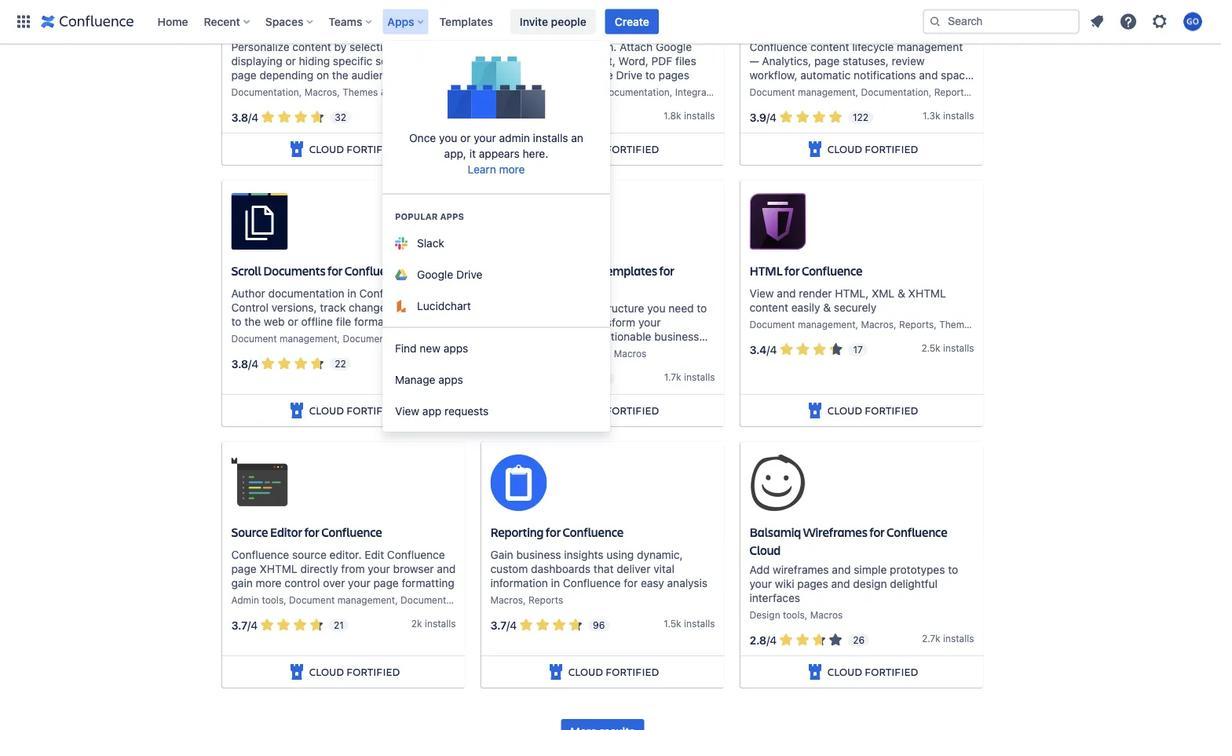 Task type: describe. For each thing, give the bounding box(es) containing it.
cloud fortified for google drive and docs for confluence
[[569, 142, 659, 156]]

transform
[[586, 316, 636, 329]]

3.7 / 4 for google
[[491, 111, 517, 124]]

vital
[[654, 563, 675, 576]]

scroll
[[231, 263, 261, 280]]

cloud for scroll documents for confluence
[[309, 404, 344, 418]]

more inside once you or your admin installs an app, it appears here. learn more
[[499, 163, 525, 176]]

and inside better content archiving for confluence confluence content lifecycle management — analytics, page statuses, review workflow, automatic notifications and space archiving
[[920, 69, 939, 82]]

folders
[[513, 69, 548, 82]]

notification icon image
[[1088, 12, 1107, 31]]

, down control
[[284, 595, 287, 606]]

and inside author documentation in confluence – control versions, track changes and publish to the web or offline file formats document management , documentation , utilities , workflow
[[395, 301, 414, 314]]

gain business insights using dynamic, custom dashboards that deliver vital information in confluence for easy analysis macros , reports
[[491, 549, 708, 606]]

3.7 / 4 for source
[[231, 619, 258, 632]]

pdf
[[652, 55, 673, 68]]

3.9 / 4
[[750, 111, 777, 124]]

deliver
[[617, 563, 651, 576]]

themes inside view and render html, xml & xhtml content easily & securely document management , macros , reports , themes & styles
[[940, 320, 975, 331]]

, macros
[[609, 349, 647, 360]]

displaying
[[231, 55, 283, 68]]

your down edit
[[368, 563, 390, 576]]

, up 32
[[337, 87, 340, 98]]

confluence up render
[[802, 263, 863, 280]]

, down browser
[[395, 595, 398, 606]]

21
[[334, 620, 344, 631]]

the inside author documentation in confluence – control versions, track changes and publish to the web or offline file formats document management , documentation , utilities , workflow
[[245, 316, 261, 329]]

1.8k install s
[[664, 111, 716, 122]]

find new apps
[[395, 342, 469, 355]]

securely
[[834, 301, 877, 314]]

web
[[264, 316, 285, 329]]

attach
[[620, 41, 653, 54]]

document down workflow,
[[750, 87, 796, 98]]

for right html
[[785, 263, 800, 280]]

review
[[892, 55, 925, 68]]

, down depending
[[299, 87, 302, 98]]

balsamiq
[[750, 525, 802, 541]]

hiding
[[299, 55, 330, 68]]

workflow,
[[750, 69, 798, 82]]

macros down actionable
[[614, 349, 647, 360]]

author
[[231, 287, 265, 300]]

page down edit
[[374, 577, 399, 590]]

confluence inside balsamiq wireframes for confluence cloud
[[887, 525, 948, 541]]

on
[[317, 69, 329, 82]]

confluence source editor. edit confluence page xhtml directly from your browser and gain more control over your page formatting admin tools , document management , documentation
[[231, 549, 469, 606]]

, up 2.5k
[[935, 320, 937, 331]]

3.7 / 4 for reporting
[[491, 619, 517, 632]]

& inside visibility for confluence personalize content by selectively displaying or hiding specific sections of the page depending on the audience documentation , macros , themes & styles
[[381, 87, 388, 98]]

/ for visibility
[[248, 111, 252, 124]]

cloud for html for confluence
[[828, 404, 863, 418]]

cloud down 32
[[309, 142, 344, 156]]

install for for
[[944, 111, 970, 122]]

html
[[750, 263, 783, 280]]

, up 1.3k
[[929, 87, 932, 98]]

page inside visibility for confluence personalize content by selectively displaying or hiding specific sections of the page depending on the audience documentation , macros , themes & styles
[[231, 69, 257, 82]]

document inside confluence source editor. edit confluence page xhtml directly from your browser and gain more control over your page formatting admin tools , document management , documentation
[[289, 595, 335, 606]]

html for confluence
[[750, 263, 863, 280]]

120 button
[[488, 370, 638, 388]]

app,
[[445, 147, 467, 160]]

the inside scaffolding forms & templates for confluence scaffolding adds the structure you need to capture, store and transform your confluence data into actionable business insights
[[579, 302, 596, 315]]

google for google drive and docs for confluence
[[491, 16, 530, 33]]

view for view app requests
[[395, 405, 420, 418]]

googledriveapp logo image
[[395, 270, 408, 281]]

drive for google drive and docs for confluence
[[532, 16, 560, 33]]

analytics,
[[763, 55, 812, 68]]

documentation inside confluence source editor. edit confluence page xhtml directly from your browser and gain more control over your page formatting admin tools , document management , documentation
[[401, 595, 469, 606]]

group containing slack
[[383, 193, 611, 327]]

page inside better content archiving for confluence confluence content lifecycle management — analytics, page statuses, review workflow, automatic notifications and space archiving
[[815, 55, 840, 68]]

or inside author documentation in confluence – control versions, track changes and publish to the web or offline file formats document management , documentation , utilities , workflow
[[288, 316, 298, 329]]

3.7 for reporting
[[491, 619, 507, 632]]

and inside confluence source editor. edit confluence page xhtml directly from your browser and gain more control over your page formatting admin tools , document management , documentation
[[437, 563, 456, 576]]

slack
[[417, 237, 445, 250]]

and inside scaffolding forms & templates for confluence scaffolding adds the structure you need to capture, store and transform your confluence data into actionable business insights
[[565, 316, 583, 329]]

view app requests
[[395, 405, 489, 418]]

xhtml for for
[[260, 563, 298, 576]]

cloud for google drive and docs for confluence
[[569, 142, 603, 156]]

you inside once you or your admin installs an app, it appears here. learn more
[[439, 132, 458, 145]]

/ for add
[[767, 634, 770, 647]]

4 for confluence
[[251, 619, 258, 632]]

cloud fortified down 120
[[569, 404, 659, 418]]

browser
[[393, 563, 434, 576]]

3.8 / 4 for author
[[231, 357, 259, 370]]

source
[[292, 549, 327, 562]]

confluence up analytics,
[[750, 41, 808, 54]]

html for confluence image
[[750, 193, 807, 250]]

3.7 for google
[[491, 111, 507, 124]]

, down actionable
[[609, 349, 612, 360]]

for inside gain business insights using dynamic, custom dashboards that deliver vital information in confluence for easy analysis macros , reports
[[624, 577, 638, 590]]

to inside add wireframes and simple prototypes to your wiki pages and design delightful interfaces design tools , macros
[[949, 564, 959, 577]]

2k install s for source editor for confluence
[[412, 619, 456, 630]]

insights inside gain business insights using dynamic, custom dashboards that deliver vital information in confluence for easy analysis macros , reports
[[564, 549, 604, 562]]

3.7 for source
[[231, 619, 248, 632]]

visibility for confluence personalize content by selectively displaying or hiding specific sections of the page depending on the audience documentation , macros , themes & styles
[[231, 16, 451, 98]]

, left 'new'
[[411, 334, 414, 345]]

management down automatic
[[798, 87, 856, 98]]

manage apps link
[[383, 365, 611, 396]]

120
[[594, 374, 610, 385]]

banner containing home
[[0, 0, 1222, 44]]

templates link
[[435, 9, 498, 34]]

4 for author
[[252, 357, 259, 370]]

pages inside add wireframes and simple prototypes to your wiki pages and design delightful interfaces design tools , macros
[[798, 578, 829, 591]]

information
[[491, 577, 548, 590]]

1.8k
[[664, 111, 682, 122]]

1.5k
[[664, 619, 682, 630]]

fortified for scroll documents for confluence
[[347, 404, 400, 418]]

cloud fortified app badge image for wireframes
[[806, 663, 825, 682]]

from inside confluence source editor. edit confluence page xhtml directly from your browser and gain more control over your page formatting admin tools , document management , documentation
[[341, 563, 365, 576]]

into
[[577, 331, 596, 344]]

create link
[[606, 9, 659, 34]]

google up pdf
[[656, 41, 692, 54]]

create
[[615, 15, 650, 28]]

/ for better
[[767, 111, 770, 124]]

interfaces
[[750, 592, 801, 605]]

fortified for google drive and docs for confluence
[[606, 142, 659, 156]]

cloud fortified for html for confluence
[[828, 404, 919, 418]]

html,
[[836, 287, 869, 300]]

cloud fortified for reporting for confluence
[[569, 665, 659, 680]]

confluence inside visibility for confluence personalize content by selectively displaying or hiding specific sections of the page depending on the audience documentation , macros , themes & styles
[[296, 16, 357, 33]]

integration.
[[559, 41, 617, 54]]

formats
[[354, 316, 393, 329]]

control
[[285, 577, 320, 590]]

styles inside visibility for confluence personalize content by selectively displaying or hiding specific sections of the page depending on the audience documentation , macros , themes & styles
[[390, 87, 416, 98]]

cloud for reporting for confluence
[[569, 665, 603, 680]]

, down the file
[[338, 334, 340, 345]]

confluence up browser
[[387, 549, 445, 562]]

0 vertical spatial reports
[[935, 87, 970, 98]]

cloud fortified down 32
[[309, 142, 400, 156]]

styles inside view and render html, xml & xhtml content easily & securely document management , macros , reports , themes & styles
[[987, 320, 1014, 331]]

your right over
[[348, 577, 371, 590]]

drive down word,
[[617, 69, 643, 82]]

source
[[231, 525, 268, 541]]

s for confluence
[[451, 357, 456, 368]]

s for edit
[[451, 619, 456, 630]]

management inside confluence source editor. edit confluence page xhtml directly from your browser and gain more control over your page formatting admin tools , document management , documentation
[[338, 595, 395, 606]]

automatic
[[801, 69, 851, 82]]

add
[[750, 564, 770, 577]]

s for attach
[[711, 111, 716, 122]]

and inside google drive integration. attach google docs, excel, powerpoint, word, pdf files and folders from google drive to pages document management documentation , integrations
[[491, 69, 510, 82]]

confluence down capture,
[[491, 331, 549, 344]]

structure
[[598, 302, 645, 315]]

themes inside visibility for confluence personalize content by selectively displaying or hiding specific sections of the page depending on the audience documentation , macros , themes & styles
[[343, 87, 378, 98]]

integrations
[[676, 87, 729, 98]]

apps button
[[383, 9, 430, 34]]

global element
[[9, 0, 920, 44]]

lucidchartapp logo image
[[395, 300, 408, 313]]

s for using
[[711, 619, 716, 630]]

slack button
[[383, 228, 611, 259]]

cloud fortified app badge image for editor
[[287, 663, 306, 682]]

1 scaffolding from the top
[[491, 263, 552, 280]]

add wireframes and simple prototypes to your wiki pages and design delightful interfaces design tools , macros
[[750, 564, 959, 621]]

of
[[421, 55, 432, 68]]

your profile and preferences image
[[1184, 12, 1203, 31]]

for right the 'docs' on the top of the page
[[613, 16, 629, 33]]

install up once
[[425, 111, 451, 122]]

teams button
[[324, 9, 378, 34]]

confluence up capture,
[[491, 281, 552, 298]]

2.7k install s
[[923, 634, 975, 645]]

app
[[423, 405, 442, 418]]

document inside google drive integration. attach google docs, excel, powerpoint, word, pdf files and folders from google drive to pages document management documentation , integrations
[[491, 87, 536, 98]]

cloud fortified for balsamiq wireframes for confluence cloud
[[828, 665, 919, 680]]

and left "simple"
[[833, 564, 851, 577]]

the right "on"
[[332, 69, 349, 82]]

1 vertical spatial apps
[[444, 342, 469, 355]]

page up "gain"
[[231, 563, 257, 576]]

easy
[[641, 577, 665, 590]]

by
[[334, 41, 347, 54]]

cloud fortified app badge image for insights
[[547, 663, 566, 682]]

Search field
[[923, 9, 1081, 34]]

and left the 'docs' on the top of the page
[[562, 16, 583, 33]]

s for templates
[[711, 372, 716, 383]]

formatting
[[402, 577, 455, 590]]

slackforatlassianapp logo image
[[395, 237, 408, 250]]

or inside visibility for confluence personalize content by selectively displaying or hiding specific sections of the page depending on the audience documentation , macros , themes & styles
[[286, 55, 296, 68]]

wiki
[[775, 578, 795, 591]]

macros inside visibility for confluence personalize content by selectively displaying or hiding specific sections of the page depending on the audience documentation , macros , themes & styles
[[305, 87, 337, 98]]

22
[[335, 359, 346, 370]]

prototypes
[[890, 564, 946, 577]]

new
[[420, 342, 441, 355]]

better content archiving for confluence confluence content lifecycle management — analytics, page statuses, review workflow, automatic notifications and space archiving
[[750, 16, 972, 96]]

appears
[[479, 147, 520, 160]]

manage
[[395, 374, 436, 387]]

audience
[[352, 69, 398, 82]]

confluence up editor.
[[322, 525, 382, 541]]

changes
[[349, 301, 392, 314]]

admin
[[231, 595, 259, 606]]

macros inside view and render html, xml & xhtml content easily & securely document management , macros , reports , themes & styles
[[862, 320, 894, 331]]

cloud
[[750, 543, 781, 559]]

google down powerpoint,
[[577, 69, 614, 82]]

96
[[593, 620, 605, 631]]

gain
[[491, 549, 514, 562]]

find
[[395, 342, 417, 355]]

, down xml
[[894, 320, 897, 331]]

cloud down 120
[[569, 404, 603, 418]]

design
[[854, 578, 888, 591]]

s for for
[[970, 111, 975, 122]]

, down space
[[970, 87, 972, 98]]

tools inside confluence source editor. edit confluence page xhtml directly from your browser and gain more control over your page formatting admin tools , document management , documentation
[[262, 595, 284, 606]]

cloud for source editor for confluence
[[309, 665, 344, 680]]

confluence up "attach"
[[631, 16, 691, 33]]

people
[[551, 15, 587, 28]]

4 for view
[[771, 343, 777, 356]]

confluence inside gain business insights using dynamic, custom dashboards that deliver vital information in confluence for easy analysis macros , reports
[[563, 577, 621, 590]]

confluence up review at right
[[901, 16, 962, 33]]

–
[[420, 287, 427, 300]]

install for confluence
[[425, 357, 451, 368]]

macros inside add wireframes and simple prototypes to your wiki pages and design delightful interfaces design tools , macros
[[811, 610, 843, 621]]

confluence up changes
[[345, 263, 406, 280]]

google drive integration. attach google docs, excel, powerpoint, word, pdf files and folders from google drive to pages document management documentation , integrations
[[491, 41, 729, 98]]

it
[[470, 147, 476, 160]]

confluence down the source on the bottom left of page
[[231, 549, 289, 562]]

cloud fortified for scroll documents for confluence
[[309, 404, 400, 418]]

install for html,
[[944, 343, 970, 354]]

reporting
[[491, 525, 544, 541]]

fortified for reporting for confluence
[[606, 665, 659, 680]]

/ for confluence
[[248, 619, 251, 632]]



Task type: locate. For each thing, give the bounding box(es) containing it.
4 for visibility
[[252, 111, 259, 124]]

1 vertical spatial business
[[517, 549, 562, 562]]

reports inside view and render html, xml & xhtml content easily & securely document management , macros , reports , themes & styles
[[900, 320, 935, 331]]

1 3.8 from the top
[[231, 111, 248, 124]]

cloud fortified for source editor for confluence
[[309, 665, 400, 680]]

macros inside gain business insights using dynamic, custom dashboards that deliver vital information in confluence for easy analysis macros , reports
[[491, 595, 523, 606]]

selectively
[[350, 41, 403, 54]]

the right of
[[435, 55, 451, 68]]

balsamiq wireframes for confluence cloud
[[750, 525, 948, 559]]

cloud fortified app badge image for render
[[806, 402, 825, 421]]

themes
[[343, 87, 378, 98], [940, 320, 975, 331]]

your up it
[[474, 132, 496, 145]]

spaces button
[[261, 9, 319, 34]]

render
[[799, 287, 833, 300]]

1 vertical spatial tools
[[783, 610, 805, 621]]

scaffolding forms & templates for confluence scaffolding adds the structure you need to capture, store and transform your confluence data into actionable business insights
[[491, 263, 707, 358]]

and down the docs,
[[491, 69, 510, 82]]

1 vertical spatial more
[[256, 577, 282, 590]]

xhtml up control
[[260, 563, 298, 576]]

excel,
[[523, 55, 553, 68]]

for inside better content archiving for confluence confluence content lifecycle management — analytics, page statuses, review workflow, automatic notifications and space archiving
[[884, 16, 899, 33]]

1 vertical spatial from
[[341, 563, 365, 576]]

publish
[[417, 301, 454, 314]]

search image
[[930, 15, 942, 28]]

0 horizontal spatial you
[[439, 132, 458, 145]]

drive for google drive
[[457, 268, 483, 281]]

install for using
[[684, 619, 711, 630]]

content
[[786, 16, 829, 33]]

/
[[248, 111, 252, 124], [507, 111, 510, 124], [767, 111, 770, 124], [767, 343, 771, 356], [248, 357, 252, 370], [248, 619, 251, 632], [507, 619, 510, 632], [767, 634, 770, 647]]

1 2k install s from the top
[[412, 357, 456, 368]]

templates
[[440, 15, 493, 28], [601, 263, 658, 280]]

0 vertical spatial scaffolding
[[491, 263, 552, 280]]

0 vertical spatial 2k install s
[[412, 357, 456, 368]]

source editor for confluence image
[[231, 455, 288, 512]]

1 3.8 / 4 from the top
[[231, 111, 259, 124]]

documentation inside author documentation in confluence – control versions, track changes and publish to the web or offline file formats document management , documentation , utilities , workflow
[[343, 334, 411, 345]]

1 vertical spatial insights
[[564, 549, 604, 562]]

4 for gain
[[510, 619, 517, 632]]

3.8 for visibility
[[231, 111, 248, 124]]

cloud fortified app badge image
[[287, 140, 306, 159], [806, 140, 825, 159], [806, 402, 825, 421], [547, 663, 566, 682]]

documentation down notifications
[[862, 87, 929, 98]]

install for edit
[[425, 619, 451, 630]]

1 horizontal spatial in
[[551, 577, 560, 590]]

visibility
[[231, 16, 277, 33]]

drive up excel,
[[530, 41, 556, 54]]

personalize
[[231, 41, 290, 54]]

4
[[252, 111, 259, 124], [510, 111, 517, 124], [770, 111, 777, 124], [771, 343, 777, 356], [252, 357, 259, 370], [251, 619, 258, 632], [510, 619, 517, 632], [770, 634, 777, 647]]

cloud down the "122"
[[828, 142, 863, 156]]

and left design
[[832, 578, 851, 591]]

insights inside scaffolding forms & templates for confluence scaffolding adds the structure you need to capture, store and transform your confluence data into actionable business insights
[[491, 345, 530, 358]]

2 group from the top
[[383, 327, 611, 432]]

install for attach
[[684, 111, 711, 122]]

0 horizontal spatial business
[[517, 549, 562, 562]]

editor
[[270, 525, 302, 541]]

0 horizontal spatial content
[[293, 41, 331, 54]]

2k for source editor for confluence
[[412, 619, 422, 630]]

1 horizontal spatial tools
[[783, 610, 805, 621]]

apps for manage apps
[[439, 374, 463, 387]]

insights
[[491, 345, 530, 358], [564, 549, 604, 562]]

1 vertical spatial xhtml
[[260, 563, 298, 576]]

apps for popular apps
[[440, 212, 464, 222]]

cloud down 21
[[309, 665, 344, 680]]

view for view and render html, xml & xhtml content easily & securely document management , macros , reports , themes & styles
[[750, 287, 775, 300]]

cloud fortified right 'installs'
[[569, 142, 659, 156]]

, inside gain business insights using dynamic, custom dashboards that deliver vital information in confluence for easy analysis macros , reports
[[523, 595, 526, 606]]

or down "versions,"
[[288, 316, 298, 329]]

page up automatic
[[815, 55, 840, 68]]

3.9
[[750, 111, 767, 124]]

capture,
[[491, 316, 533, 329]]

settings icon image
[[1151, 12, 1170, 31]]

1 vertical spatial reports
[[900, 320, 935, 331]]

/ for gain
[[507, 619, 510, 632]]

for right the reporting
[[546, 525, 561, 541]]

google drive and docs for confluence image
[[491, 0, 547, 3]]

1 vertical spatial you
[[648, 302, 666, 315]]

from inside google drive integration. attach google docs, excel, powerpoint, word, pdf files and folders from google drive to pages document management documentation , integrations
[[551, 69, 574, 82]]

install for simple
[[944, 634, 970, 645]]

your up actionable
[[639, 316, 661, 329]]

installs
[[533, 132, 569, 145]]

3.8 / 4 down displaying
[[231, 111, 259, 124]]

3.8 down control at the top
[[231, 357, 248, 370]]

sections
[[376, 55, 418, 68]]

utilities
[[416, 334, 450, 345]]

2 2k install s from the top
[[412, 619, 456, 630]]

here.
[[523, 147, 549, 160]]

0 horizontal spatial templates
[[440, 15, 493, 28]]

/ down design
[[767, 634, 770, 647]]

group
[[383, 193, 611, 327], [383, 327, 611, 432]]

0 vertical spatial xhtml
[[909, 287, 947, 300]]

xhtml right xml
[[909, 287, 947, 300]]

0 vertical spatial pages
[[659, 69, 690, 82]]

management down powerpoint,
[[539, 87, 597, 98]]

to inside author documentation in confluence – control versions, track changes and publish to the web or offline file formats document management , documentation , utilities , workflow
[[231, 316, 242, 329]]

s for simple
[[970, 634, 975, 645]]

google for google drive integration. attach google docs, excel, powerpoint, word, pdf files and folders from google drive to pages document management documentation , integrations
[[491, 41, 527, 54]]

business up dashboards at the left
[[517, 549, 562, 562]]

your inside scaffolding forms & templates for confluence scaffolding adds the structure you need to capture, store and transform your confluence data into actionable business insights
[[639, 316, 661, 329]]

google
[[491, 16, 530, 33], [491, 41, 527, 54], [656, 41, 692, 54], [577, 69, 614, 82], [417, 268, 454, 281]]

s up app,
[[451, 111, 456, 122]]

and inside view and render html, xml & xhtml content easily & securely document management , macros , reports , themes & styles
[[778, 287, 796, 300]]

1 horizontal spatial themes
[[940, 320, 975, 331]]

editor.
[[330, 549, 362, 562]]

0 vertical spatial insights
[[491, 345, 530, 358]]

1.7k
[[665, 372, 682, 383]]

1 horizontal spatial xhtml
[[909, 287, 947, 300]]

4 up admin
[[510, 111, 517, 124]]

track
[[320, 301, 346, 314]]

management inside author documentation in confluence – control versions, track changes and publish to the web or offline file formats document management , documentation , utilities , workflow
[[280, 334, 338, 345]]

drive
[[532, 16, 560, 33], [530, 41, 556, 54], [617, 69, 643, 82], [457, 268, 483, 281]]

cloud fortified app badge image
[[547, 140, 566, 159], [287, 402, 306, 421], [287, 663, 306, 682], [806, 663, 825, 682]]

for inside scaffolding forms & templates for confluence scaffolding adds the structure you need to capture, store and transform your confluence data into actionable business insights
[[660, 263, 675, 280]]

/ down displaying
[[248, 111, 252, 124]]

1 horizontal spatial insights
[[564, 549, 604, 562]]

1 horizontal spatial pages
[[798, 578, 829, 591]]

0 vertical spatial themes
[[343, 87, 378, 98]]

1 horizontal spatial content
[[750, 301, 789, 314]]

2 horizontal spatial content
[[811, 41, 850, 54]]

wireframes
[[804, 525, 868, 541]]

1 vertical spatial 2k
[[412, 619, 422, 630]]

0 vertical spatial business
[[655, 331, 700, 344]]

drive for google drive integration. attach google docs, excel, powerpoint, word, pdf files and folders from google drive to pages document management documentation , integrations
[[530, 41, 556, 54]]

confluence up using
[[563, 525, 624, 541]]

cloud fortified app badge image for drive
[[547, 140, 566, 159]]

document down control
[[289, 595, 335, 606]]

install for templates
[[684, 372, 711, 383]]

0 horizontal spatial more
[[256, 577, 282, 590]]

2 vertical spatial or
[[288, 316, 298, 329]]

dynamic,
[[637, 549, 683, 562]]

0 vertical spatial tools
[[262, 595, 284, 606]]

pages
[[659, 69, 690, 82], [798, 578, 829, 591]]

document down folders
[[491, 87, 536, 98]]

1 vertical spatial in
[[551, 577, 560, 590]]

and up easily
[[778, 287, 796, 300]]

versions,
[[272, 301, 317, 314]]

2k
[[412, 357, 422, 368], [412, 619, 422, 630]]

cloud down 26
[[828, 665, 863, 680]]

document
[[491, 87, 536, 98], [750, 87, 796, 98], [750, 320, 796, 331], [231, 334, 277, 345], [289, 595, 335, 606]]

s down integrations
[[711, 111, 716, 122]]

business inside gain business insights using dynamic, custom dashboards that deliver vital information in confluence for easy analysis macros , reports
[[517, 549, 562, 562]]

management inside view and render html, xml & xhtml content easily & securely document management , macros , reports , themes & styles
[[798, 320, 856, 331]]

recent
[[204, 15, 240, 28]]

cloud fortified app badge image for confluence
[[287, 140, 306, 159]]

2k for scroll documents for confluence
[[412, 357, 422, 368]]

manage apps
[[395, 374, 463, 387]]

pages inside google drive integration. attach google docs, excel, powerpoint, word, pdf files and folders from google drive to pages document management documentation , integrations
[[659, 69, 690, 82]]

1.7k install s
[[665, 372, 716, 383]]

1 vertical spatial scaffolding
[[491, 302, 548, 315]]

templates inside global element
[[440, 15, 493, 28]]

for up "source"
[[304, 525, 320, 541]]

0 horizontal spatial view
[[395, 405, 420, 418]]

for up the "documentation"
[[328, 263, 343, 280]]

documentation inside visibility for confluence personalize content by selectively displaying or hiding specific sections of the page depending on the audience documentation , macros , themes & styles
[[231, 87, 299, 98]]

lifecycle
[[853, 41, 894, 54]]

confluence inside author documentation in confluence – control versions, track changes and publish to the web or offline file formats document management , documentation , utilities , workflow
[[360, 287, 417, 300]]

and left publish
[[395, 301, 414, 314]]

documentation down word,
[[602, 87, 670, 98]]

2k install s down find new apps
[[412, 357, 456, 368]]

lucidchart link
[[383, 291, 611, 322]]

2.7k
[[923, 634, 941, 645]]

cloud fortified down 22
[[309, 404, 400, 418]]

cloud for balsamiq wireframes for confluence cloud
[[828, 665, 863, 680]]

install right 1.5k
[[684, 619, 711, 630]]

0 vertical spatial from
[[551, 69, 574, 82]]

4 right 2.8
[[770, 634, 777, 647]]

/ down the admin
[[248, 619, 251, 632]]

4 right 3.9
[[770, 111, 777, 124]]

xhtml inside confluence source editor. edit confluence page xhtml directly from your browser and gain more control over your page formatting admin tools , document management , documentation
[[260, 563, 298, 576]]

s for html,
[[970, 343, 975, 354]]

or inside once you or your admin installs an app, it appears here. learn more
[[461, 132, 471, 145]]

documents
[[263, 263, 326, 280]]

themes down audience
[[343, 87, 378, 98]]

1 vertical spatial templates
[[601, 263, 658, 280]]

macros down "on"
[[305, 87, 337, 98]]

banner
[[0, 0, 1222, 44]]

2 vertical spatial apps
[[439, 374, 463, 387]]

tools inside add wireframes and simple prototypes to your wiki pages and design delightful interfaces design tools , macros
[[783, 610, 805, 621]]

more
[[499, 163, 525, 176], [256, 577, 282, 590]]

from down editor.
[[341, 563, 365, 576]]

popular
[[395, 212, 438, 222]]

management inside google drive integration. attach google docs, excel, powerpoint, word, pdf files and folders from google drive to pages document management documentation , integrations
[[539, 87, 597, 98]]

page down displaying
[[231, 69, 257, 82]]

1 vertical spatial 3.8 / 4
[[231, 357, 259, 370]]

4 for add
[[770, 634, 777, 647]]

0 horizontal spatial xhtml
[[260, 563, 298, 576]]

simple
[[854, 564, 888, 577]]

in inside gain business insights using dynamic, custom dashboards that deliver vital information in confluence for easy analysis macros , reports
[[551, 577, 560, 590]]

—
[[750, 55, 760, 68]]

/ for author
[[248, 357, 252, 370]]

/ down information
[[507, 619, 510, 632]]

business down need
[[655, 331, 700, 344]]

0 vertical spatial view
[[750, 287, 775, 300]]

& inside scaffolding forms & templates for confluence scaffolding adds the structure you need to capture, store and transform your confluence data into actionable business insights
[[590, 263, 599, 280]]

1 group from the top
[[383, 193, 611, 327]]

install down formatting
[[425, 619, 451, 630]]

install right 1.3k
[[944, 111, 970, 122]]

cloud fortified app badge image for archiving
[[806, 140, 825, 159]]

document inside author documentation in confluence – control versions, track changes and publish to the web or offline file formats document management , documentation , utilities , workflow
[[231, 334, 277, 345]]

confluence down that
[[563, 577, 621, 590]]

1 horizontal spatial more
[[499, 163, 525, 176]]

0 horizontal spatial tools
[[262, 595, 284, 606]]

0 horizontal spatial themes
[[343, 87, 378, 98]]

reports down space
[[935, 87, 970, 98]]

cloud fortified down the "122"
[[828, 142, 919, 156]]

xhtml inside view and render html, xml & xhtml content easily & securely document management , macros , reports , themes & styles
[[909, 287, 947, 300]]

files
[[676, 55, 697, 68]]

xhtml for confluence
[[909, 287, 947, 300]]

home link
[[153, 9, 193, 34]]

help icon image
[[1120, 12, 1139, 31]]

confluence image
[[41, 12, 134, 31], [41, 12, 134, 31]]

your
[[474, 132, 496, 145], [639, 316, 661, 329], [368, 563, 390, 576], [348, 577, 371, 590], [750, 578, 772, 591]]

more right "gain"
[[256, 577, 282, 590]]

4 down control at the top
[[252, 357, 259, 370]]

document inside view and render html, xml & xhtml content easily & securely document management , macros , reports , themes & styles
[[750, 320, 796, 331]]

2k install s for scroll documents for confluence
[[412, 357, 456, 368]]

0 vertical spatial templates
[[440, 15, 493, 28]]

install right 2.5k
[[944, 343, 970, 354]]

3.8 for author
[[231, 357, 248, 370]]

0 vertical spatial apps
[[440, 212, 464, 222]]

1 horizontal spatial styles
[[987, 320, 1014, 331]]

the down control at the top
[[245, 316, 261, 329]]

file
[[336, 316, 351, 329]]

home
[[158, 15, 188, 28]]

more inside confluence source editor. edit confluence page xhtml directly from your browser and gain more control over your page formatting admin tools , document management , documentation
[[256, 577, 282, 590]]

cloud fortified down 17
[[828, 404, 919, 418]]

group containing find new apps
[[383, 327, 611, 432]]

cloud fortified app badge image for documents
[[287, 402, 306, 421]]

1 horizontal spatial from
[[551, 69, 574, 82]]

2 scaffolding from the top
[[491, 302, 548, 315]]

reports down information
[[529, 595, 564, 606]]

0 vertical spatial in
[[348, 287, 357, 300]]

4 for google
[[510, 111, 517, 124]]

management down offline
[[280, 334, 338, 345]]

install down integrations
[[684, 111, 711, 122]]

popular apps
[[395, 212, 464, 222]]

offline
[[301, 316, 333, 329]]

2 vertical spatial reports
[[529, 595, 564, 606]]

reports inside gain business insights using dynamic, custom dashboards that deliver vital information in confluence for easy analysis macros , reports
[[529, 595, 564, 606]]

for
[[279, 16, 294, 33], [613, 16, 629, 33], [884, 16, 899, 33], [328, 263, 343, 280], [660, 263, 675, 280], [785, 263, 800, 280], [304, 525, 320, 541], [546, 525, 561, 541], [870, 525, 885, 541], [624, 577, 638, 590]]

0 vertical spatial or
[[286, 55, 296, 68]]

2 3.8 / 4 from the top
[[231, 357, 259, 370]]

documentation inside google drive integration. attach google docs, excel, powerpoint, word, pdf files and folders from google drive to pages document management documentation , integrations
[[602, 87, 670, 98]]

/ for google
[[507, 111, 510, 124]]

cloud fortified down 21
[[309, 665, 400, 680]]

0 vertical spatial you
[[439, 132, 458, 145]]

1 vertical spatial or
[[461, 132, 471, 145]]

control
[[231, 301, 269, 314]]

1 vertical spatial themes
[[940, 320, 975, 331]]

, right 'new'
[[450, 334, 453, 345]]

balsamiq wireframes for confluence cloud image
[[750, 455, 807, 512]]

4 for better
[[770, 111, 777, 124]]

confluence down googledriveapp logo
[[360, 287, 417, 300]]

author documentation in confluence – control versions, track changes and publish to the web or offline file formats document management , documentation , utilities , workflow
[[231, 287, 497, 345]]

reporting for confluence image
[[491, 455, 547, 512]]

gain
[[231, 577, 253, 590]]

confluence up the prototypes
[[887, 525, 948, 541]]

reports up 2.5k
[[900, 320, 935, 331]]

1 vertical spatial 3.8
[[231, 357, 248, 370]]

for right visibility
[[279, 16, 294, 33]]

google for google drive
[[417, 268, 454, 281]]

once you or your admin installs an app, it appears here. learn more
[[409, 132, 584, 176]]

tools right the admin
[[262, 595, 284, 606]]

0 horizontal spatial insights
[[491, 345, 530, 358]]

appswitcher icon image
[[14, 12, 33, 31]]

management inside better content archiving for confluence confluence content lifecycle management — analytics, page statuses, review workflow, automatic notifications and space archiving
[[897, 41, 964, 54]]

1 horizontal spatial you
[[648, 302, 666, 315]]

1 vertical spatial pages
[[798, 578, 829, 591]]

view inside view app requests link
[[395, 405, 420, 418]]

delightful
[[891, 578, 938, 591]]

1 horizontal spatial templates
[[601, 263, 658, 280]]

0 vertical spatial styles
[[390, 87, 416, 98]]

business inside scaffolding forms & templates for confluence scaffolding adds the structure you need to capture, store and transform your confluence data into actionable business insights
[[655, 331, 700, 344]]

store
[[536, 316, 562, 329]]

to inside google drive integration. attach google docs, excel, powerpoint, word, pdf files and folders from google drive to pages document management documentation , integrations
[[646, 69, 656, 82]]

powerpoint,
[[556, 55, 616, 68]]

0 horizontal spatial styles
[[390, 87, 416, 98]]

apps right 'new'
[[444, 342, 469, 355]]

0 vertical spatial 3.8
[[231, 111, 248, 124]]

/ down control at the top
[[248, 357, 252, 370]]

0 vertical spatial 2k
[[412, 357, 422, 368]]

templates inside scaffolding forms & templates for confluence scaffolding adds the structure you need to capture, store and transform your confluence data into actionable business insights
[[601, 263, 658, 280]]

drive down 'google drive and docs for confluence' "image"
[[532, 16, 560, 33]]

1 vertical spatial styles
[[987, 320, 1014, 331]]

tools
[[262, 595, 284, 606], [783, 610, 805, 621]]

fortified for balsamiq wireframes for confluence cloud
[[865, 665, 919, 680]]

content up hiding
[[293, 41, 331, 54]]

view inside view and render html, xml & xhtml content easily & securely document management , macros , reports , themes & styles
[[750, 287, 775, 300]]

to inside scaffolding forms & templates for confluence scaffolding adds the structure you need to capture, store and transform your confluence data into actionable business insights
[[697, 302, 707, 315]]

fortified for source editor for confluence
[[347, 665, 400, 680]]

, down securely
[[856, 320, 859, 331]]

for down deliver at the bottom of page
[[624, 577, 638, 590]]

0 horizontal spatial pages
[[659, 69, 690, 82]]

edit
[[365, 549, 384, 562]]

content inside view and render html, xml & xhtml content easily & securely document management , macros , reports , themes & styles
[[750, 301, 789, 314]]

insights down capture,
[[491, 345, 530, 358]]

fortified for html for confluence
[[865, 404, 919, 418]]

you left need
[[648, 302, 666, 315]]

0 vertical spatial 3.8 / 4
[[231, 111, 259, 124]]

source editor for confluence
[[231, 525, 382, 541]]

, inside add wireframes and simple prototypes to your wiki pages and design delightful interfaces design tools , macros
[[805, 610, 808, 621]]

s right 1.7k
[[711, 372, 716, 383]]

3.7 down information
[[491, 619, 507, 632]]

content inside better content archiving for confluence confluence content lifecycle management — analytics, page statuses, review workflow, automatic notifications and space archiving
[[811, 41, 850, 54]]

s right 2.5k
[[970, 343, 975, 354]]

view and render html, xml & xhtml content easily & securely document management , macros , reports , themes & styles
[[750, 287, 1014, 331]]

1 vertical spatial view
[[395, 405, 420, 418]]

3.4 / 4
[[750, 343, 777, 356]]

you inside scaffolding forms & templates for confluence scaffolding adds the structure you need to capture, store and transform your confluence data into actionable business insights
[[648, 302, 666, 315]]

scroll documents for confluence image
[[231, 193, 288, 250]]

0 horizontal spatial from
[[341, 563, 365, 576]]

styles
[[390, 87, 416, 98], [987, 320, 1014, 331]]

1 horizontal spatial view
[[750, 287, 775, 300]]

/ for view
[[767, 343, 771, 356]]

in inside author documentation in confluence – control versions, track changes and publish to the web or offline file formats document management , documentation , utilities , workflow
[[348, 287, 357, 300]]

docs
[[585, 16, 611, 33]]

2 2k from the top
[[412, 619, 422, 630]]

document up '3.4 / 4'
[[750, 320, 796, 331]]

your inside once you or your admin installs an app, it appears here. learn more
[[474, 132, 496, 145]]

for inside balsamiq wireframes for confluence cloud
[[870, 525, 885, 541]]

content inside visibility for confluence personalize content by selectively displaying or hiding specific sections of the page depending on the audience documentation , macros , themes & styles
[[293, 41, 331, 54]]

1 vertical spatial 2k install s
[[412, 619, 456, 630]]

the right adds at the left top of the page
[[579, 302, 596, 315]]

1 2k from the top
[[412, 357, 422, 368]]

3.8 / 4 for visibility
[[231, 111, 259, 124]]

26
[[854, 635, 865, 646]]

design
[[750, 610, 781, 621]]

find new apps link
[[383, 333, 611, 365]]

0 vertical spatial more
[[499, 163, 525, 176]]

docs,
[[491, 55, 520, 68]]

documentation down "formats"
[[343, 334, 411, 345]]

for up "simple"
[[870, 525, 885, 541]]

your inside add wireframes and simple prototypes to your wiki pages and design delightful interfaces design tools , macros
[[750, 578, 772, 591]]

cloud down "96"
[[569, 665, 603, 680]]

1 horizontal spatial business
[[655, 331, 700, 344]]

for inside visibility for confluence personalize content by selectively displaying or hiding specific sections of the page depending on the audience documentation , macros , themes & styles
[[279, 16, 294, 33]]

using
[[607, 549, 634, 562]]

2 3.8 from the top
[[231, 357, 248, 370]]

, inside google drive integration. attach google docs, excel, powerpoint, word, pdf files and folders from google drive to pages document management documentation , integrations
[[670, 87, 673, 98]]

scaffolding up capture,
[[491, 302, 548, 315]]

1.5k install s
[[664, 619, 716, 630]]

0 horizontal spatial in
[[348, 287, 357, 300]]

documentation down depending
[[231, 87, 299, 98]]

3.7 / 4 down information
[[491, 619, 517, 632]]

you
[[439, 132, 458, 145], [648, 302, 666, 315]]

, up the "122"
[[856, 87, 859, 98]]



Task type: vqa. For each thing, say whether or not it's contained in the screenshot.
3.4 / 4
yes



